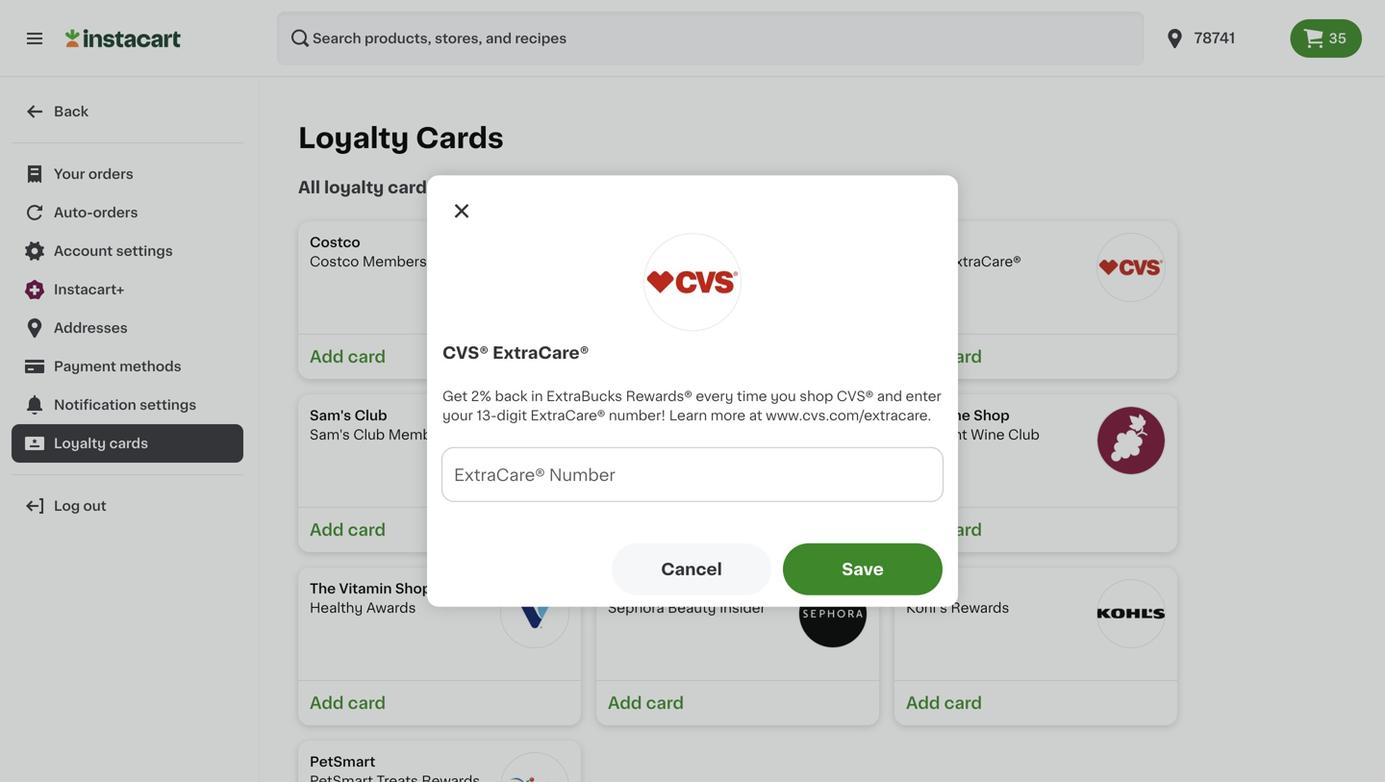 Task type: locate. For each thing, give the bounding box(es) containing it.
cards down loyalty cards
[[388, 179, 437, 196]]

every
[[696, 389, 734, 403]]

1 horizontal spatial loyalty
[[298, 125, 409, 152]]

add
[[310, 349, 344, 365], [906, 349, 940, 365], [310, 522, 344, 538], [906, 522, 940, 538], [310, 695, 344, 712], [608, 695, 642, 712], [906, 695, 940, 712]]

healthy
[[310, 601, 363, 615]]

1 vertical spatial costco
[[310, 255, 359, 268]]

loyalty up loyalty on the top of the page
[[298, 125, 409, 152]]

sephora image
[[799, 579, 868, 648]]

www.cvs.com/extracare.
[[766, 409, 932, 422]]

0 vertical spatial sam's
[[310, 409, 351, 422]]

add card button for sam's club membership
[[298, 507, 581, 552]]

wine
[[936, 409, 971, 422], [971, 428, 1005, 442]]

add card button for healthy awards
[[298, 680, 581, 725]]

0 vertical spatial wine
[[936, 409, 971, 422]]

settings up instacart+ "link"
[[116, 244, 173, 258]]

digit
[[497, 409, 527, 422]]

card for sephora beauty insider
[[646, 695, 684, 712]]

0 vertical spatial settings
[[116, 244, 173, 258]]

you
[[771, 389, 796, 403]]

extracare®
[[947, 255, 1022, 268], [493, 345, 589, 361], [531, 409, 605, 422]]

payment methods
[[54, 360, 182, 373]]

0 vertical spatial cvs®
[[906, 255, 943, 268]]

and
[[877, 389, 903, 403]]

1 horizontal spatial cvs® extracare®
[[906, 255, 1022, 268]]

orders for auto-orders
[[93, 206, 138, 219]]

1 vertical spatial loyalty
[[54, 437, 106, 450]]

1 vertical spatial the
[[310, 582, 336, 596]]

log out
[[54, 499, 107, 513]]

randalls
[[608, 409, 668, 422]]

membership down your
[[388, 428, 474, 442]]

log out link
[[12, 487, 243, 525]]

cvs® extracare® image
[[644, 233, 742, 331]]

add card button for sephora beauty insider
[[597, 680, 879, 725]]

loyalty down "notification"
[[54, 437, 106, 450]]

membership down all loyalty cards at the top
[[363, 255, 448, 268]]

0 vertical spatial the
[[906, 409, 932, 422]]

club inside the wine shop discount wine club
[[1008, 428, 1040, 442]]

card for cvs® extracare®
[[944, 349, 982, 365]]

account
[[54, 244, 113, 258]]

0 vertical spatial sephora
[[608, 582, 666, 596]]

shop
[[974, 409, 1010, 422]]

add card button for kohl's rewards
[[895, 680, 1178, 725]]

1 horizontal spatial the
[[906, 409, 932, 422]]

sam's club image
[[500, 406, 570, 475]]

cvs® extracare® dialog
[[427, 175, 958, 607]]

0 horizontal spatial loyalty
[[54, 437, 106, 450]]

13-
[[477, 409, 497, 422]]

orders
[[88, 167, 134, 181], [93, 206, 138, 219]]

0 horizontal spatial the
[[310, 582, 336, 596]]

save
[[842, 561, 884, 577]]

0 vertical spatial membership
[[363, 255, 448, 268]]

the inside the wine shop discount wine club
[[906, 409, 932, 422]]

1 horizontal spatial wine
[[971, 428, 1005, 442]]

membership
[[363, 255, 448, 268], [388, 428, 474, 442]]

membership inside costco costco membership
[[363, 255, 448, 268]]

add card for cvs® extracare®
[[906, 349, 982, 365]]

your
[[443, 409, 473, 422]]

orders for your orders
[[88, 167, 134, 181]]

membership inside sam's club sam's club membership
[[388, 428, 474, 442]]

cards
[[388, 179, 437, 196], [109, 437, 148, 450]]

0 vertical spatial cards
[[388, 179, 437, 196]]

add for kohl's rewards
[[906, 695, 940, 712]]

2 sam's from the top
[[310, 428, 350, 442]]

cvs® up www.cvs.com/extracare.
[[837, 389, 874, 403]]

club
[[355, 409, 387, 422], [353, 428, 385, 442], [1008, 428, 1040, 442]]

1 vertical spatial sam's
[[310, 428, 350, 442]]

2 vertical spatial extracare®
[[531, 409, 605, 422]]

2 sephora from the top
[[608, 601, 664, 615]]

card for kohl's rewards
[[944, 695, 982, 712]]

costco
[[310, 236, 360, 249], [310, 255, 359, 268]]

2 vertical spatial cvs®
[[837, 389, 874, 403]]

payment
[[54, 360, 116, 373]]

2 costco from the top
[[310, 255, 359, 268]]

account settings
[[54, 244, 173, 258]]

sephora down cancel
[[608, 582, 666, 596]]

log
[[54, 499, 80, 513]]

cvs® extracare®
[[906, 255, 1022, 268], [443, 345, 589, 361]]

card for sam's club membership
[[348, 522, 386, 538]]

35 button
[[1291, 19, 1362, 58]]

orders up account settings
[[93, 206, 138, 219]]

sephora
[[608, 582, 666, 596], [608, 601, 664, 615]]

notification settings
[[54, 398, 197, 412]]

0 vertical spatial cvs® extracare®
[[906, 255, 1022, 268]]

add card for costco membership
[[310, 349, 386, 365]]

wine up discount
[[936, 409, 971, 422]]

wine down shop
[[971, 428, 1005, 442]]

1 vertical spatial orders
[[93, 206, 138, 219]]

save button
[[783, 543, 943, 595]]

0 horizontal spatial cards
[[109, 437, 148, 450]]

0 horizontal spatial cvs® extracare®
[[443, 345, 589, 361]]

kohl's
[[906, 601, 948, 615]]

0 vertical spatial orders
[[88, 167, 134, 181]]

all loyalty cards
[[298, 179, 437, 196]]

1 vertical spatial cvs®
[[443, 345, 489, 361]]

loyalty
[[298, 125, 409, 152], [54, 437, 106, 450]]

0 vertical spatial loyalty
[[298, 125, 409, 152]]

ExtraCare® Number text field
[[443, 448, 943, 501]]

learn
[[669, 409, 707, 422]]

1 vertical spatial membership
[[388, 428, 474, 442]]

awards
[[366, 601, 416, 615]]

add for sephora beauty insider
[[608, 695, 642, 712]]

1 vertical spatial sephora
[[608, 601, 664, 615]]

1 vertical spatial extracare®
[[493, 345, 589, 361]]

loyalty cards link
[[12, 424, 243, 463]]

add card
[[310, 349, 386, 365], [906, 349, 982, 365], [310, 522, 386, 538], [906, 522, 982, 538], [310, 695, 386, 712], [608, 695, 684, 712], [906, 695, 982, 712]]

0 horizontal spatial wine
[[936, 409, 971, 422]]

the inside the vitamin shoppe® healthy awards
[[310, 582, 336, 596]]

auto-orders
[[54, 206, 138, 219]]

your orders
[[54, 167, 134, 181]]

number!
[[609, 409, 666, 422]]

card
[[348, 349, 386, 365], [944, 349, 982, 365], [348, 522, 386, 538], [944, 522, 982, 538], [348, 695, 386, 712], [646, 695, 684, 712], [944, 695, 982, 712]]

cvs®
[[906, 255, 943, 268], [443, 345, 489, 361], [837, 389, 874, 403]]

cvs® up get
[[443, 345, 489, 361]]

out
[[83, 499, 107, 513]]

the up healthy
[[310, 582, 336, 596]]

the down enter
[[906, 409, 932, 422]]

1 vertical spatial settings
[[140, 398, 197, 412]]

settings down methods
[[140, 398, 197, 412]]

add card for kohl's rewards
[[906, 695, 982, 712]]

your orders link
[[12, 155, 243, 193]]

the vitamin shoppe® image
[[500, 579, 570, 648]]

1 horizontal spatial cvs®
[[837, 389, 874, 403]]

back
[[495, 389, 528, 403]]

insider
[[720, 601, 766, 615]]

1 sam's from the top
[[310, 409, 351, 422]]

account settings link
[[12, 232, 243, 270]]

your
[[54, 167, 85, 181]]

orders up auto-orders
[[88, 167, 134, 181]]

add card for discount wine club
[[906, 522, 982, 538]]

add for sam's club membership
[[310, 522, 344, 538]]

the
[[906, 409, 932, 422], [310, 582, 336, 596]]

0 vertical spatial costco
[[310, 236, 360, 249]]

cvs® right petco image
[[906, 255, 943, 268]]

the wine shop image
[[1097, 406, 1166, 475]]

sam's
[[310, 409, 351, 422], [310, 428, 350, 442]]

add for healthy awards
[[310, 695, 344, 712]]

sephora left beauty at the bottom of the page
[[608, 601, 664, 615]]

cards down notification settings link
[[109, 437, 148, 450]]

2 horizontal spatial cvs®
[[906, 255, 943, 268]]

settings for account settings
[[116, 244, 173, 258]]

more
[[711, 409, 746, 422]]

loyalty for loyalty cards
[[54, 437, 106, 450]]

auto-orders link
[[12, 193, 243, 232]]

settings
[[116, 244, 173, 258], [140, 398, 197, 412]]

back link
[[12, 92, 243, 131]]

add card button
[[298, 334, 581, 379], [895, 334, 1178, 379], [298, 507, 581, 552], [895, 507, 1178, 552], [298, 680, 581, 725], [597, 680, 879, 725], [895, 680, 1178, 725]]

1 vertical spatial cvs® extracare®
[[443, 345, 589, 361]]

0 vertical spatial extracare®
[[947, 255, 1022, 268]]

1 vertical spatial wine
[[971, 428, 1005, 442]]



Task type: vqa. For each thing, say whether or not it's contained in the screenshot.


Task type: describe. For each thing, give the bounding box(es) containing it.
vital
[[608, 255, 637, 268]]

sephora sephora beauty insider
[[608, 582, 766, 615]]

2%
[[471, 389, 492, 403]]

add for costco membership
[[310, 349, 344, 365]]

the for the wine shop discount wine club
[[906, 409, 932, 422]]

at
[[749, 409, 763, 422]]

notification settings link
[[12, 386, 243, 424]]

shop
[[800, 389, 833, 403]]

instacart+
[[54, 283, 124, 296]]

loyalty
[[324, 179, 384, 196]]

beauty
[[668, 601, 716, 615]]

the wine shop discount wine club
[[906, 409, 1040, 442]]

0 horizontal spatial cvs®
[[443, 345, 489, 361]]

loyalty for loyalty cards
[[298, 125, 409, 152]]

enter
[[906, 389, 942, 403]]

add card button for discount wine club
[[895, 507, 1178, 552]]

card for costco membership
[[348, 349, 386, 365]]

kohl's kohl's rewards
[[906, 582, 1010, 615]]

add card for sephora beauty insider
[[608, 695, 684, 712]]

loyalty cards
[[54, 437, 148, 450]]

add card button for cvs® extracare®
[[895, 334, 1178, 379]]

get
[[443, 389, 468, 403]]

add card button for costco membership
[[298, 334, 581, 379]]

cancel button
[[612, 543, 772, 595]]

back
[[54, 105, 89, 118]]

cvs® image
[[1097, 233, 1166, 302]]

vitamin
[[339, 582, 392, 596]]

add for discount wine club
[[906, 522, 940, 538]]

addresses
[[54, 321, 128, 335]]

1 sephora from the top
[[608, 582, 666, 596]]

settings for notification settings
[[140, 398, 197, 412]]

card for healthy awards
[[348, 695, 386, 712]]

35
[[1329, 32, 1347, 45]]

the vitamin shoppe® healthy awards
[[310, 582, 457, 615]]

costco image
[[500, 233, 570, 302]]

kohl's
[[906, 582, 949, 596]]

cancel
[[661, 561, 722, 577]]

payment methods link
[[12, 347, 243, 386]]

1 vertical spatial cards
[[109, 437, 148, 450]]

time
[[737, 389, 767, 403]]

vital care
[[608, 255, 673, 268]]

in
[[531, 389, 543, 403]]

methods
[[120, 360, 182, 373]]

rewards
[[951, 601, 1010, 615]]

kohl's image
[[1097, 579, 1166, 648]]

auto-
[[54, 206, 93, 219]]

rewards®
[[626, 389, 693, 403]]

the for the vitamin shoppe® healthy awards
[[310, 582, 336, 596]]

shoppe®
[[395, 582, 457, 596]]

discount
[[906, 428, 968, 442]]

loyalty cards
[[298, 125, 504, 152]]

petco image
[[799, 233, 868, 302]]

petsmart
[[310, 755, 376, 769]]

cvs® inside the get 2% back in extrabucks rewards® every time you shop cvs® and enter your 13-digit extracare® number! learn more at www.cvs.com/extracare.
[[837, 389, 874, 403]]

addresses link
[[12, 309, 243, 347]]

add card for sam's club membership
[[310, 522, 386, 538]]

instacart logo image
[[65, 27, 181, 50]]

randalls image
[[799, 406, 868, 475]]

costco costco membership
[[310, 236, 448, 268]]

add for cvs® extracare®
[[906, 349, 940, 365]]

cvs® extracare® inside 'dialog'
[[443, 345, 589, 361]]

1 horizontal spatial cards
[[388, 179, 437, 196]]

extracare® inside the get 2% back in extrabucks rewards® every time you shop cvs® and enter your 13-digit extracare® number! learn more at www.cvs.com/extracare.
[[531, 409, 605, 422]]

care
[[641, 255, 673, 268]]

card for discount wine club
[[944, 522, 982, 538]]

notification
[[54, 398, 136, 412]]

instacart+ link
[[12, 270, 243, 309]]

all
[[298, 179, 320, 196]]

cards
[[416, 125, 504, 152]]

1 costco from the top
[[310, 236, 360, 249]]

sam's club sam's club membership
[[310, 409, 474, 442]]

extrabucks
[[547, 389, 623, 403]]

add card for healthy awards
[[310, 695, 386, 712]]

get 2% back in extrabucks rewards® every time you shop cvs® and enter your 13-digit extracare® number! learn more at www.cvs.com/extracare.
[[443, 389, 942, 422]]



